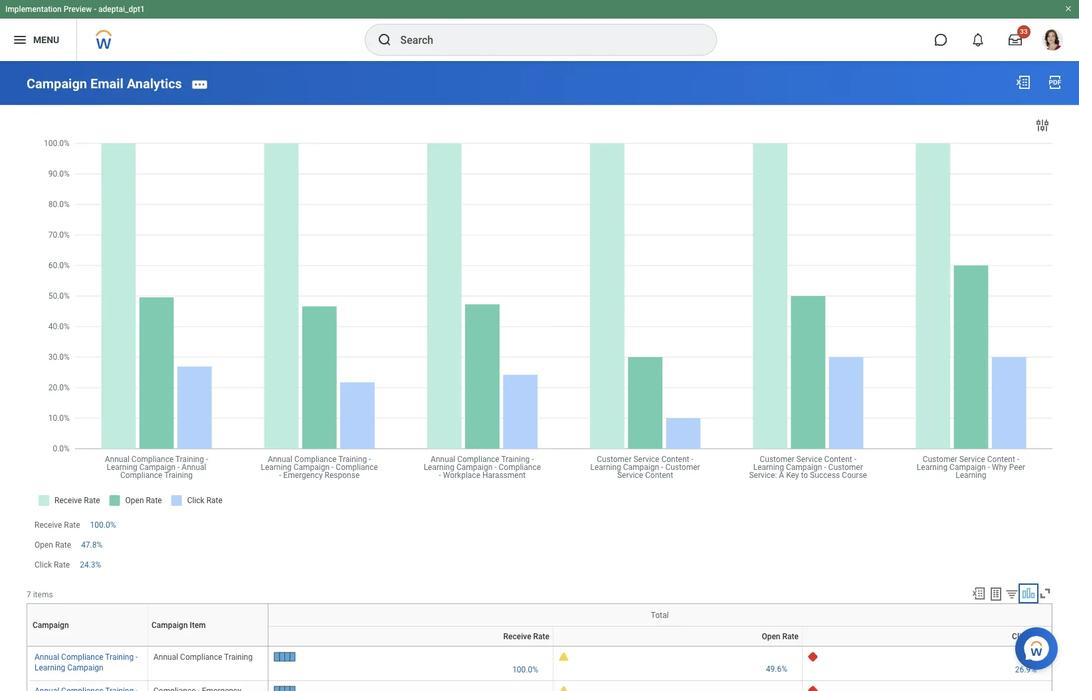 Task type: describe. For each thing, give the bounding box(es) containing it.
compliance - emergency response element
[[154, 684, 241, 692]]

toolbar inside campaign email analytics main content
[[966, 587, 1053, 604]]

49.6% button
[[766, 665, 790, 675]]

total - receive rate button
[[408, 647, 414, 648]]

47.8% button
[[81, 540, 105, 551]]

1 horizontal spatial item
[[209, 647, 210, 648]]

item inside row element
[[190, 621, 206, 631]]

2 vertical spatial receive
[[410, 647, 412, 648]]

analytics
[[127, 76, 182, 92]]

0 horizontal spatial click
[[35, 561, 52, 570]]

row element containing campaign
[[28, 605, 271, 647]]

2 vertical spatial click
[[927, 647, 928, 648]]

annual compliance training - learning campaign link
[[35, 651, 138, 674]]

100.0% button for 47.8%
[[90, 520, 118, 531]]

search image
[[377, 32, 392, 48]]

100.0% button for 49.6%
[[513, 666, 540, 676]]

0 vertical spatial open rate
[[35, 541, 71, 550]]

26.9%
[[1015, 666, 1037, 675]]

0 horizontal spatial receive
[[35, 521, 62, 530]]

26.9% button
[[1015, 665, 1039, 676]]

campaign email analytics main content
[[0, 61, 1079, 692]]

items
[[33, 591, 53, 600]]

total - open rate column header
[[553, 647, 803, 648]]

annual compliance training element
[[154, 651, 253, 663]]

campaign item button
[[205, 647, 210, 648]]

implementation
[[5, 5, 62, 14]]

campaign inside annual compliance training - learning campaign
[[67, 664, 103, 674]]

profile logan mcneil image
[[1042, 29, 1063, 53]]

24.3% button
[[80, 560, 103, 571]]

learning
[[35, 664, 65, 674]]

training for annual compliance training
[[224, 654, 253, 663]]

0 horizontal spatial open
[[35, 541, 53, 550]]

receive rate inside row element
[[504, 633, 550, 642]]

export to excel image
[[1016, 74, 1032, 90]]

campaign email analytics
[[27, 76, 182, 92]]

49.6%
[[766, 665, 788, 675]]

total - click rate column header
[[803, 647, 1052, 648]]

view printable version (pdf) image
[[1047, 74, 1063, 90]]

campaign item
[[152, 621, 206, 631]]

- inside annual compliance training - learning campaign
[[136, 654, 138, 663]]



Task type: locate. For each thing, give the bounding box(es) containing it.
Search Workday  search field
[[400, 25, 689, 55]]

training inside annual compliance training - learning campaign
[[105, 654, 134, 663]]

0 horizontal spatial training
[[105, 654, 134, 663]]

compliance down campaign item button on the bottom left of page
[[180, 654, 222, 663]]

expand/collapse chart image
[[1022, 587, 1036, 602]]

100.0% for 47.8%
[[90, 521, 116, 530]]

1 vertical spatial click
[[1012, 633, 1030, 642]]

annual for annual compliance training
[[154, 654, 178, 663]]

menu button
[[0, 19, 77, 61]]

campaign down items
[[33, 621, 69, 631]]

1 vertical spatial receive
[[504, 633, 531, 642]]

justify image
[[12, 32, 28, 48]]

0 horizontal spatial receive rate
[[35, 521, 80, 530]]

row element containing receive rate
[[269, 627, 1052, 647]]

fullscreen image
[[1038, 587, 1053, 602]]

rate
[[64, 521, 80, 530], [55, 541, 71, 550], [54, 561, 70, 570], [533, 633, 550, 642], [783, 633, 799, 642], [1032, 633, 1048, 642], [412, 647, 413, 648], [679, 647, 680, 648], [928, 647, 930, 648]]

0 horizontal spatial click rate
[[35, 561, 70, 570]]

1 training from the left
[[105, 654, 134, 663]]

0 vertical spatial open
[[35, 541, 53, 550]]

receive rate
[[35, 521, 80, 530], [504, 633, 550, 642]]

notifications large image
[[972, 33, 985, 47]]

row element
[[28, 605, 271, 647], [269, 627, 1052, 647]]

adeptai_dpt1
[[98, 5, 145, 14]]

click
[[35, 561, 52, 570], [1012, 633, 1030, 642], [927, 647, 928, 648]]

inbox large image
[[1009, 33, 1022, 47]]

campaign button
[[87, 647, 90, 648]]

1 vertical spatial receive rate
[[504, 633, 550, 642]]

open rate up 49.6% 'button'
[[762, 633, 799, 642]]

export to worksheets image
[[988, 587, 1004, 603]]

1 horizontal spatial receive rate
[[504, 633, 550, 642]]

100.0% button
[[90, 520, 118, 531], [513, 666, 540, 676]]

menu banner
[[0, 0, 1079, 61]]

0 vertical spatial 100.0%
[[90, 521, 116, 530]]

receive inside row element
[[504, 633, 531, 642]]

1 compliance from the left
[[61, 654, 103, 663]]

-
[[94, 5, 96, 14], [409, 647, 409, 648], [677, 647, 677, 648], [926, 647, 927, 648], [136, 654, 138, 663]]

2 horizontal spatial open
[[762, 633, 781, 642]]

annual up learning
[[35, 654, 59, 663]]

1 horizontal spatial training
[[224, 654, 253, 663]]

0 horizontal spatial 100.0%
[[90, 521, 116, 530]]

annual down campaign campaign item
[[154, 654, 178, 663]]

campaign down the campaign button
[[67, 664, 103, 674]]

click rate inside row element
[[1012, 633, 1048, 642]]

7 items
[[27, 591, 53, 600]]

campaign email analytics link
[[27, 76, 182, 92]]

1 annual from the left
[[35, 654, 59, 663]]

1 horizontal spatial 100.0%
[[513, 666, 538, 676]]

0 vertical spatial 100.0% button
[[90, 520, 118, 531]]

email
[[90, 76, 124, 92]]

campaign for campaign campaign item
[[87, 647, 90, 648]]

1 horizontal spatial compliance
[[180, 654, 222, 663]]

implementation preview -   adeptai_dpt1
[[5, 5, 145, 14]]

compliance down the campaign button
[[61, 654, 103, 663]]

1 horizontal spatial open
[[677, 647, 679, 648]]

1 vertical spatial click rate
[[1012, 633, 1048, 642]]

33 button
[[1001, 25, 1031, 55]]

campaign up campaign campaign item
[[152, 621, 188, 631]]

compliance for annual compliance training
[[180, 654, 222, 663]]

training
[[105, 654, 134, 663], [224, 654, 253, 663]]

1 vertical spatial item
[[209, 647, 210, 648]]

campaign
[[27, 76, 87, 92], [33, 621, 69, 631], [152, 621, 188, 631], [87, 647, 90, 648], [205, 647, 208, 648], [67, 664, 103, 674]]

1 horizontal spatial annual
[[154, 654, 178, 663]]

item
[[190, 621, 206, 631], [209, 647, 210, 648]]

0 vertical spatial item
[[190, 621, 206, 631]]

1 horizontal spatial open rate
[[762, 633, 799, 642]]

preview
[[64, 5, 92, 14]]

menu
[[33, 34, 59, 45]]

campaign up annual compliance training element
[[205, 647, 208, 648]]

annual for annual compliance training - learning campaign
[[35, 654, 59, 663]]

campaign for campaign item
[[152, 621, 188, 631]]

0 vertical spatial receive
[[35, 521, 62, 530]]

compliance for annual compliance training - learning campaign
[[61, 654, 103, 663]]

2 training from the left
[[224, 654, 253, 663]]

training down campaign campaign item
[[105, 654, 134, 663]]

open rate left 47.8% at bottom
[[35, 541, 71, 550]]

1 horizontal spatial 100.0% button
[[513, 666, 540, 676]]

training for annual compliance training - learning campaign
[[105, 654, 134, 663]]

compliance inside annual compliance training element
[[180, 654, 222, 663]]

campaign campaign item
[[87, 647, 210, 648]]

total - receive rate total - open rate total - click rate
[[408, 647, 930, 648]]

close environment banner image
[[1065, 5, 1073, 13]]

24.3%
[[80, 561, 101, 570]]

click rate up items
[[35, 561, 70, 570]]

1 vertical spatial 100.0%
[[513, 666, 538, 676]]

total
[[651, 611, 669, 621], [408, 647, 409, 648], [675, 647, 677, 648], [925, 647, 926, 648]]

1 horizontal spatial receive
[[410, 647, 412, 648]]

open rate inside row element
[[762, 633, 799, 642]]

2 horizontal spatial click
[[1012, 633, 1030, 642]]

compliance inside annual compliance training - learning campaign
[[61, 654, 103, 663]]

1 vertical spatial open
[[762, 633, 781, 642]]

campaign up annual compliance training - learning campaign link
[[87, 647, 90, 648]]

click rate up 26.9% button
[[1012, 633, 1048, 642]]

47.8%
[[81, 541, 103, 550]]

0 vertical spatial receive rate
[[35, 521, 80, 530]]

compliance
[[61, 654, 103, 663], [180, 654, 222, 663]]

open rate
[[35, 541, 71, 550], [762, 633, 799, 642]]

receive
[[35, 521, 62, 530], [504, 633, 531, 642], [410, 647, 412, 648]]

annual inside annual compliance training - learning campaign
[[35, 654, 59, 663]]

export to excel image
[[972, 587, 986, 602]]

annual compliance training - learning campaign
[[35, 654, 138, 674]]

configure and view chart data image
[[1035, 117, 1051, 133]]

item up campaign item button on the bottom left of page
[[190, 621, 206, 631]]

2 compliance from the left
[[180, 654, 222, 663]]

training up compliance - emergency response element
[[224, 654, 253, 663]]

0 vertical spatial click
[[35, 561, 52, 570]]

annual compliance training
[[154, 654, 253, 663]]

1 horizontal spatial click rate
[[1012, 633, 1048, 642]]

- inside menu banner
[[94, 5, 96, 14]]

1 horizontal spatial click
[[927, 647, 928, 648]]

select to filter grid data image
[[1005, 588, 1020, 602]]

campaign for campaign email analytics
[[27, 76, 87, 92]]

open inside row element
[[762, 633, 781, 642]]

1 vertical spatial open rate
[[762, 633, 799, 642]]

0 horizontal spatial item
[[190, 621, 206, 631]]

0 horizontal spatial compliance
[[61, 654, 103, 663]]

7
[[27, 591, 31, 600]]

2 vertical spatial open
[[677, 647, 679, 648]]

toolbar
[[966, 587, 1053, 604]]

campaign down menu
[[27, 76, 87, 92]]

1 vertical spatial 100.0% button
[[513, 666, 540, 676]]

campaign for campaign
[[33, 621, 69, 631]]

33
[[1020, 28, 1028, 35]]

click inside row element
[[1012, 633, 1030, 642]]

open
[[35, 541, 53, 550], [762, 633, 781, 642], [677, 647, 679, 648]]

item up annual compliance training element
[[209, 647, 210, 648]]

0 horizontal spatial open rate
[[35, 541, 71, 550]]

0 horizontal spatial 100.0% button
[[90, 520, 118, 531]]

100.0%
[[90, 521, 116, 530], [513, 666, 538, 676]]

click rate
[[35, 561, 70, 570], [1012, 633, 1048, 642]]

2 horizontal spatial receive
[[504, 633, 531, 642]]

0 vertical spatial click rate
[[35, 561, 70, 570]]

annual
[[35, 654, 59, 663], [154, 654, 178, 663]]

2 annual from the left
[[154, 654, 178, 663]]

0 horizontal spatial annual
[[35, 654, 59, 663]]

100.0% for 49.6%
[[513, 666, 538, 676]]



Task type: vqa. For each thing, say whether or not it's contained in the screenshot.
Row element
yes



